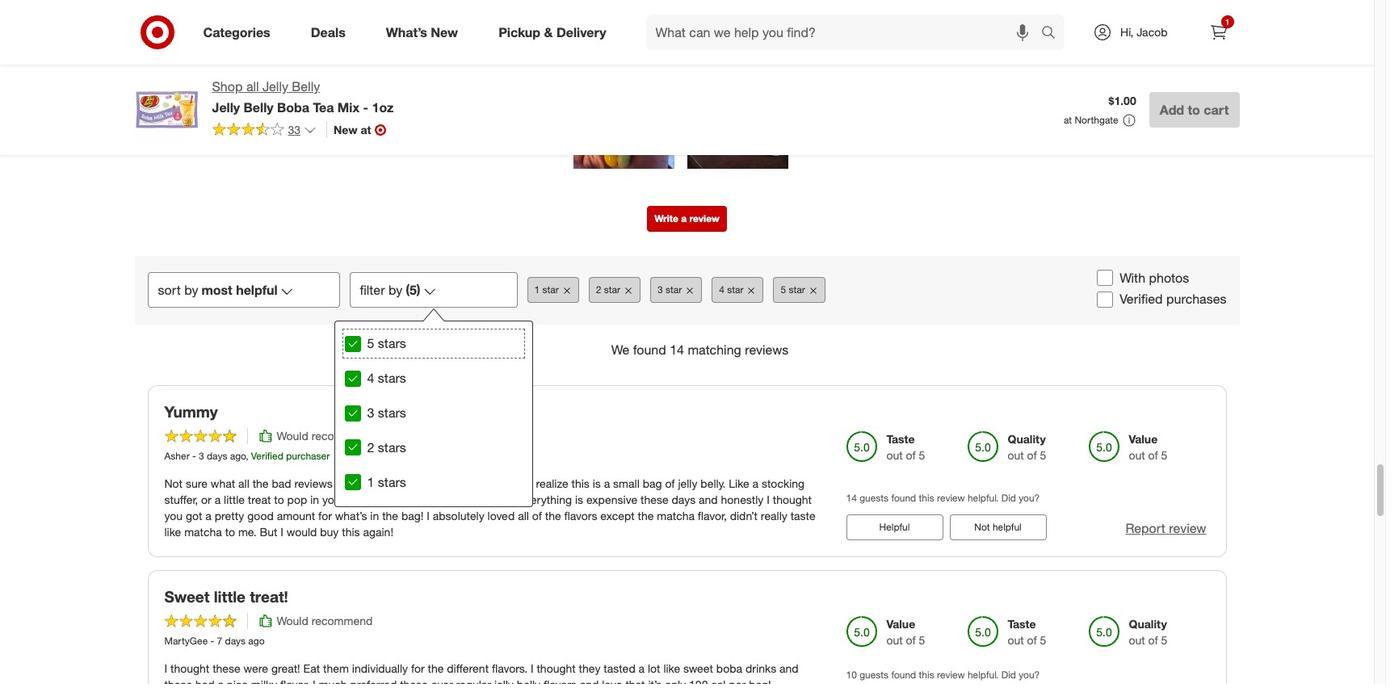 Task type: locate. For each thing, give the bounding box(es) containing it.
0 horizontal spatial -
[[192, 450, 196, 462]]

and inside not sure what all the bad reviews are for, if you look before you buy you'd realize this is a small bag of jelly belly. like a stocking stuffer, or a little treat to pop in your bag. also i think the price is valid, everything is expensive these days and honestly i thought you got a pretty good amount for what's in the bag! i absolutely loved all of the flavors except the matcha flavor, didn't really taste like matcha to me. but i would buy this again!
[[699, 493, 718, 506]]

0 horizontal spatial buy
[[320, 525, 339, 539]]

1oz
[[372, 99, 394, 115]]

all right what
[[238, 477, 249, 490]]

hi, jacob
[[1120, 25, 1168, 39]]

1 vertical spatial for
[[411, 661, 425, 675]]

star inside 5 star button
[[789, 284, 805, 296]]

the down before
[[431, 493, 447, 506]]

a inside button
[[681, 212, 687, 224]]

asher
[[164, 450, 190, 462]]

3 for 3 stars
[[367, 405, 374, 421]]

quality
[[1008, 432, 1046, 446], [1129, 617, 1167, 631]]

would recommend up them
[[277, 614, 373, 627]]

the inside i thought these were great! eat them individually for the different flavors. i thought they tasted a lot like sweet boba drinks and these had a nice milky flavor. i much preferred these over regular jelly belly flavors and love that it's only 100 cal per bag!
[[428, 661, 444, 675]]

flavors right belly at the left bottom of page
[[544, 678, 577, 684]]

all
[[246, 78, 259, 95], [238, 477, 249, 490], [518, 509, 529, 523]]

jelly
[[263, 78, 288, 95], [212, 99, 240, 115]]

stars up the 4 stars
[[378, 336, 406, 352]]

3 right 2 star button
[[657, 284, 663, 296]]

2 would from the top
[[277, 614, 308, 627]]

we found 14 matching reviews
[[611, 342, 789, 358]]

1 helpful. from the top
[[968, 492, 999, 504]]

3 stars from the top
[[378, 405, 406, 421]]

1 horizontal spatial not
[[974, 521, 990, 533]]

verified down with at top right
[[1120, 291, 1163, 307]]

bag! down think
[[401, 509, 424, 523]]

1 vertical spatial -
[[192, 450, 196, 462]]

2 vertical spatial all
[[518, 509, 529, 523]]

2 horizontal spatial 1
[[1225, 17, 1230, 27]]

1 vertical spatial belly
[[244, 99, 274, 115]]

jacob
[[1137, 25, 1168, 39]]

- left 7
[[210, 635, 214, 647]]

taste
[[887, 432, 915, 446], [791, 509, 816, 523], [1008, 617, 1036, 631]]

thought inside not sure what all the bad reviews are for, if you look before you buy you'd realize this is a small bag of jelly belly. like a stocking stuffer, or a little treat to pop in your bag. also i think the price is valid, everything is expensive these days and honestly i thought you got a pretty good amount for what's in the bag! i absolutely loved all of the flavors except the matcha flavor, didn't really taste like matcha to me. but i would buy this again!
[[773, 493, 812, 506]]

1 you? from the top
[[1019, 492, 1040, 504]]

little up pretty
[[224, 493, 245, 506]]

1
[[1225, 17, 1230, 27], [534, 284, 540, 296], [367, 474, 374, 490]]

0 vertical spatial all
[[246, 78, 259, 95]]

2 you? from the top
[[1019, 669, 1040, 681]]

2 would recommend from the top
[[277, 614, 373, 627]]

0 horizontal spatial jelly
[[494, 678, 514, 684]]

1 recommend from the top
[[312, 429, 373, 443]]

bag! down drinks
[[749, 678, 771, 684]]

4 stars from the top
[[378, 439, 406, 456]]

flavors.
[[492, 661, 528, 675]]

before
[[428, 477, 461, 490]]

reviews up pop
[[294, 477, 333, 490]]

0 horizontal spatial 4
[[367, 370, 374, 386]]

taste out of 5
[[887, 432, 925, 462], [1008, 617, 1046, 647]]

days for martygee - 7 days ago
[[225, 635, 246, 647]]

1 vertical spatial matcha
[[184, 525, 222, 539]]

or
[[201, 493, 211, 506]]

these down bag
[[641, 493, 668, 506]]

to down the bad
[[274, 493, 284, 506]]

recommend for yummy
[[312, 429, 373, 443]]

not inside not sure what all the bad reviews are for, if you look before you buy you'd realize this is a small bag of jelly belly. like a stocking stuffer, or a little treat to pop in your bag. also i think the price is valid, everything is expensive these days and honestly i thought you got a pretty good amount for what's in the bag! i absolutely loved all of the flavors except the matcha flavor, didn't really taste like matcha to me. but i would buy this again!
[[164, 477, 183, 490]]

jelly left belly.
[[678, 477, 697, 490]]

1 horizontal spatial 4
[[719, 284, 724, 296]]

by for sort by
[[184, 282, 198, 298]]

realize
[[536, 477, 568, 490]]

1 vertical spatial guests
[[860, 669, 889, 681]]

except
[[600, 509, 635, 523]]

1 horizontal spatial -
[[210, 635, 214, 647]]

3 for 3 star
[[657, 284, 663, 296]]

is right price
[[479, 493, 487, 506]]

helpful right most
[[236, 282, 278, 298]]

not up stuffer,
[[164, 477, 183, 490]]

delivery
[[556, 24, 606, 40]]

thought down stocking
[[773, 493, 812, 506]]

recommend up them
[[312, 614, 373, 627]]

5 stars from the top
[[378, 474, 406, 490]]

preferred
[[350, 678, 397, 684]]

1 vertical spatial flavors
[[544, 678, 577, 684]]

star inside 1 star button
[[542, 284, 559, 296]]

33
[[288, 123, 301, 136]]

3 star from the left
[[666, 284, 682, 296]]

reviews inside not sure what all the bad reviews are for, if you look before you buy you'd realize this is a small bag of jelly belly. like a stocking stuffer, or a little treat to pop in your bag. also i think the price is valid, everything is expensive these days and honestly i thought you got a pretty good amount for what's in the bag! i absolutely loved all of the flavors except the matcha flavor, didn't really taste like matcha to me. but i would buy this again!
[[294, 477, 333, 490]]

star left 5 star on the top right
[[727, 284, 743, 296]]

2 horizontal spatial 3
[[657, 284, 663, 296]]

5 star button
[[773, 277, 825, 303]]

days left honestly
[[672, 493, 696, 506]]

4 inside 4 star button
[[719, 284, 724, 296]]

little left treat!
[[214, 587, 245, 606]]

2 vertical spatial 1
[[367, 474, 374, 490]]

ago up what
[[230, 450, 246, 462]]

1 horizontal spatial 1
[[534, 284, 540, 296]]

over
[[431, 678, 453, 684]]

2 star from the left
[[604, 284, 620, 296]]

0 horizontal spatial taste out of 5
[[887, 432, 925, 462]]

1 vertical spatial value out of 5
[[887, 617, 925, 647]]

0 horizontal spatial value
[[887, 617, 915, 631]]

0 vertical spatial and
[[699, 493, 718, 506]]

much
[[319, 678, 347, 684]]

0 horizontal spatial by
[[184, 282, 198, 298]]

stars down 5 stars
[[378, 370, 406, 386]]

4 stars checkbox
[[345, 371, 361, 387]]

stuffer,
[[164, 493, 198, 506]]

review inside "button"
[[1169, 520, 1206, 536]]

helpful down 14 guests found this review helpful. did you?
[[993, 521, 1022, 533]]

2 horizontal spatial is
[[593, 477, 601, 490]]

them
[[323, 661, 349, 675]]

guest review image 2 of 2, zoom in image
[[687, 68, 788, 168]]

i down martygee
[[164, 661, 167, 675]]

1 vertical spatial found
[[891, 492, 916, 504]]

reviews right the "matching"
[[745, 342, 789, 358]]

verified
[[1120, 291, 1163, 307], [251, 450, 283, 462]]

1 vertical spatial taste out of 5
[[1008, 617, 1046, 647]]

recommend
[[312, 429, 373, 443], [312, 614, 373, 627]]

0 horizontal spatial in
[[310, 493, 319, 506]]

0 vertical spatial guests
[[860, 492, 889, 504]]

0 vertical spatial taste out of 5
[[887, 432, 925, 462]]

1 vertical spatial would recommend
[[277, 614, 373, 627]]

1 inside button
[[534, 284, 540, 296]]

belly up the boba
[[292, 78, 320, 95]]

1 horizontal spatial helpful
[[993, 521, 1022, 533]]

0 vertical spatial helpful
[[236, 282, 278, 298]]

found for 10
[[891, 669, 916, 681]]

0 horizontal spatial you
[[164, 509, 183, 523]]

stocking
[[762, 477, 805, 490]]

2 stars from the top
[[378, 370, 406, 386]]

guests right the 10
[[860, 669, 889, 681]]

1 vertical spatial did
[[1001, 669, 1016, 681]]

star inside 2 star button
[[604, 284, 620, 296]]

guests
[[860, 492, 889, 504], [860, 669, 889, 681]]

2 right 1 star button
[[596, 284, 601, 296]]

4 right the 4 stars option
[[367, 370, 374, 386]]

14 up helpful button
[[846, 492, 857, 504]]

0 vertical spatial taste
[[887, 432, 915, 446]]

did for 14 guests found this review helpful. did you?
[[1001, 492, 1016, 504]]

jelly down flavors. on the left of the page
[[494, 678, 514, 684]]

stars up also
[[378, 474, 406, 490]]

regular
[[456, 678, 491, 684]]

in right pop
[[310, 493, 319, 506]]

buy up the valid,
[[485, 477, 504, 490]]

belly
[[517, 678, 540, 684]]

you?
[[1019, 492, 1040, 504], [1019, 669, 1040, 681]]

not down 14 guests found this review helpful. did you?
[[974, 521, 990, 533]]

by for filter by
[[389, 282, 402, 298]]

for inside not sure what all the bad reviews are for, if you look before you buy you'd realize this is a small bag of jelly belly. like a stocking stuffer, or a little treat to pop in your bag. also i think the price is valid, everything is expensive these days and honestly i thought you got a pretty good amount for what's in the bag! i absolutely loved all of the flavors except the matcha flavor, didn't really taste like matcha to me. but i would buy this again!
[[318, 509, 332, 523]]

0 vertical spatial for
[[318, 509, 332, 523]]

you? for 10 guests found this review helpful. did you?
[[1019, 669, 1040, 681]]

what's
[[335, 509, 367, 523]]

not
[[164, 477, 183, 490], [974, 521, 990, 533]]

(5)
[[406, 282, 421, 298]]

star left 3 star
[[604, 284, 620, 296]]

not inside button
[[974, 521, 990, 533]]

and up the flavor, on the right bottom of the page
[[699, 493, 718, 506]]

new down "mix"
[[334, 123, 358, 136]]

the down everything
[[545, 509, 561, 523]]

belly up "33" link
[[244, 99, 274, 115]]

martygee
[[164, 635, 208, 647]]

1 horizontal spatial is
[[575, 493, 583, 506]]

you right if
[[382, 477, 400, 490]]

1 vertical spatial to
[[274, 493, 284, 506]]

2 vertical spatial -
[[210, 635, 214, 647]]

is up expensive
[[593, 477, 601, 490]]

per
[[729, 678, 746, 684]]

2 right 2 stars checkbox
[[367, 439, 374, 456]]

jelly
[[678, 477, 697, 490], [494, 678, 514, 684]]

0 vertical spatial days
[[207, 450, 227, 462]]

helpful inside button
[[993, 521, 1022, 533]]

jelly inside i thought these were great! eat them individually for the different flavors. i thought they tasted a lot like sweet boba drinks and these had a nice milky flavor. i much preferred these over regular jelly belly flavors and love that it's only 100 cal per bag!
[[494, 678, 514, 684]]

stars up 1 stars
[[378, 439, 406, 456]]

categories
[[203, 24, 270, 40]]

and right drinks
[[780, 661, 799, 675]]

guests up helpful
[[860, 492, 889, 504]]

What can we help you find? suggestions appear below search field
[[646, 15, 1045, 50]]

2 horizontal spatial -
[[363, 99, 368, 115]]

star inside 3 star button
[[666, 284, 682, 296]]

flavor,
[[698, 509, 727, 523]]

you down stuffer,
[[164, 509, 183, 523]]

the up over
[[428, 661, 444, 675]]

star inside 4 star button
[[727, 284, 743, 296]]

not for not helpful
[[974, 521, 990, 533]]

i thought these were great! eat them individually for the different flavors. i thought they tasted a lot like sweet boba drinks and these had a nice milky flavor. i much preferred these over regular jelly belly flavors and love that it's only 100 cal per bag!
[[164, 661, 799, 684]]

1 horizontal spatial 2
[[596, 284, 601, 296]]

and down they
[[580, 678, 599, 684]]

had
[[195, 678, 215, 684]]

0 horizontal spatial 2
[[367, 439, 374, 456]]

0 horizontal spatial thought
[[170, 661, 209, 675]]

1 horizontal spatial taste out of 5
[[1008, 617, 1046, 647]]

0 horizontal spatial like
[[164, 525, 181, 539]]

1 vertical spatial 3
[[367, 405, 374, 421]]

buy down the what's
[[320, 525, 339, 539]]

3 right 'asher'
[[199, 450, 204, 462]]

flavors inside i thought these were great! eat them individually for the different flavors. i thought they tasted a lot like sweet boba drinks and these had a nice milky flavor. i much preferred these over regular jelly belly flavors and love that it's only 100 cal per bag!
[[544, 678, 577, 684]]

2 for 2 stars
[[367, 439, 374, 456]]

0 vertical spatial -
[[363, 99, 368, 115]]

1 vertical spatial days
[[672, 493, 696, 506]]

1 horizontal spatial jelly
[[678, 477, 697, 490]]

1 horizontal spatial jelly
[[263, 78, 288, 95]]

matcha down got on the bottom of the page
[[184, 525, 222, 539]]

days up what
[[207, 450, 227, 462]]

found right the 10
[[891, 669, 916, 681]]

1 horizontal spatial ago
[[248, 635, 265, 647]]

0 vertical spatial would
[[277, 429, 308, 443]]

1 horizontal spatial verified
[[1120, 291, 1163, 307]]

i down think
[[427, 509, 430, 523]]

guests for 14
[[860, 492, 889, 504]]

these
[[641, 493, 668, 506], [213, 661, 240, 675], [164, 678, 192, 684], [400, 678, 428, 684]]

stars for 2 stars
[[378, 439, 406, 456]]

0 vertical spatial 14
[[670, 342, 684, 358]]

1 horizontal spatial taste
[[887, 432, 915, 446]]

0 vertical spatial did
[[1001, 492, 1016, 504]]

like inside not sure what all the bad reviews are for, if you look before you buy you'd realize this is a small bag of jelly belly. like a stocking stuffer, or a little treat to pop in your bag. also i think the price is valid, everything is expensive these days and honestly i thought you got a pretty good amount for what's in the bag! i absolutely loved all of the flavors except the matcha flavor, didn't really taste like matcha to me. but i would buy this again!
[[164, 525, 181, 539]]

1 horizontal spatial 14
[[846, 492, 857, 504]]

14 left the "matching"
[[670, 342, 684, 358]]

$1.00
[[1109, 94, 1136, 108]]

helpful. for 14 guests found this review helpful. did you?
[[968, 492, 999, 504]]

these inside not sure what all the bad reviews are for, if you look before you buy you'd realize this is a small bag of jelly belly. like a stocking stuffer, or a little treat to pop in your bag. also i think the price is valid, everything is expensive these days and honestly i thought you got a pretty good amount for what's in the bag! i absolutely loved all of the flavors except the matcha flavor, didn't really taste like matcha to me. but i would buy this again!
[[641, 493, 668, 506]]

2 did from the top
[[1001, 669, 1016, 681]]

would recommend up purchaser
[[277, 429, 373, 443]]

2 inside button
[[596, 284, 601, 296]]

3 inside button
[[657, 284, 663, 296]]

recommend for sweet little treat!
[[312, 614, 373, 627]]

2 vertical spatial found
[[891, 669, 916, 681]]

0 vertical spatial quality
[[1008, 432, 1046, 446]]

stars up 2 stars
[[378, 405, 406, 421]]

belly
[[292, 78, 320, 95], [244, 99, 274, 115]]

helpful
[[236, 282, 278, 298], [993, 521, 1022, 533]]

sweet
[[683, 661, 713, 675]]

thought up had
[[170, 661, 209, 675]]

2 guests from the top
[[860, 669, 889, 681]]

1 vertical spatial not
[[974, 521, 990, 533]]

14 guests found this review helpful. did you?
[[846, 492, 1040, 504]]

jelly down shop on the top of the page
[[212, 99, 240, 115]]

star for 4 star
[[727, 284, 743, 296]]

1 did from the top
[[1001, 492, 1016, 504]]

4 for 4 star
[[719, 284, 724, 296]]

1 by from the left
[[184, 282, 198, 298]]

1 would recommend from the top
[[277, 429, 373, 443]]

0 vertical spatial new
[[431, 24, 458, 40]]

1 horizontal spatial buy
[[485, 477, 504, 490]]

these left over
[[400, 678, 428, 684]]

2 recommend from the top
[[312, 614, 373, 627]]

you up price
[[464, 477, 482, 490]]

helpful.
[[968, 492, 999, 504], [968, 669, 999, 681]]

a up expensive
[[604, 477, 610, 490]]

little inside not sure what all the bad reviews are for, if you look before you buy you'd realize this is a small bag of jelly belly. like a stocking stuffer, or a little treat to pop in your bag. also i think the price is valid, everything is expensive these days and honestly i thought you got a pretty good amount for what's in the bag! i absolutely loved all of the flavors except the matcha flavor, didn't really taste like matcha to me. but i would buy this again!
[[224, 493, 245, 506]]

1 vertical spatial 4
[[367, 370, 374, 386]]

0 horizontal spatial quality out of 5
[[1008, 432, 1046, 462]]

good
[[247, 509, 274, 523]]

verified right ,
[[251, 450, 283, 462]]

0 vertical spatial you?
[[1019, 492, 1040, 504]]

all right loved
[[518, 509, 529, 523]]

4 right 3 star button
[[719, 284, 724, 296]]

would up purchaser
[[277, 429, 308, 443]]

for down the "your"
[[318, 509, 332, 523]]

images
[[689, 29, 742, 48]]

0 horizontal spatial taste
[[791, 509, 816, 523]]

2 vertical spatial days
[[225, 635, 246, 647]]

but
[[260, 525, 277, 539]]

2 by from the left
[[389, 282, 402, 298]]

1 stars from the top
[[378, 336, 406, 352]]

at down 'shop all jelly belly jelly belly boba tea mix - 1oz'
[[361, 123, 371, 136]]

most
[[202, 282, 232, 298]]

guests for 10
[[860, 669, 889, 681]]

0 horizontal spatial quality
[[1008, 432, 1046, 446]]

0 vertical spatial flavors
[[564, 509, 597, 523]]

3 right 3 stars checkbox
[[367, 405, 374, 421]]

jelly up the boba
[[263, 78, 288, 95]]

would down treat!
[[277, 614, 308, 627]]

0 horizontal spatial 3
[[199, 450, 204, 462]]

0 vertical spatial quality out of 5
[[1008, 432, 1046, 462]]

With photos checkbox
[[1097, 270, 1113, 286]]

&
[[544, 24, 553, 40]]

5 star from the left
[[789, 284, 805, 296]]

1 horizontal spatial in
[[370, 509, 379, 523]]

to down pretty
[[225, 525, 235, 539]]

this right realize
[[571, 477, 590, 490]]

helpful button
[[846, 514, 943, 540]]

1 right jacob
[[1225, 17, 1230, 27]]

is left expensive
[[575, 493, 583, 506]]

1 vertical spatial helpful.
[[968, 669, 999, 681]]

value out of 5
[[1129, 432, 1168, 462], [887, 617, 925, 647]]

3 stars checkbox
[[345, 405, 361, 421]]

1 vertical spatial 14
[[846, 492, 857, 504]]

did for 10 guests found this review helpful. did you?
[[1001, 669, 1016, 681]]

not for not sure what all the bad reviews are for, if you look before you buy you'd realize this is a small bag of jelly belly. like a stocking stuffer, or a little treat to pop in your bag. also i think the price is valid, everything is expensive these days and honestly i thought you got a pretty good amount for what's in the bag! i absolutely loved all of the flavors except the matcha flavor, didn't really taste like matcha to me. but i would buy this again!
[[164, 477, 183, 490]]

0 horizontal spatial verified
[[251, 450, 283, 462]]

1 horizontal spatial 3
[[367, 405, 374, 421]]

stars for 3 stars
[[378, 405, 406, 421]]

found up helpful
[[891, 492, 916, 504]]

would
[[287, 525, 317, 539]]

1 vertical spatial jelly
[[212, 99, 240, 115]]

at left northgate
[[1064, 114, 1072, 126]]

2 helpful. from the top
[[968, 669, 999, 681]]

by
[[184, 282, 198, 298], [389, 282, 402, 298]]

thought up belly at the left bottom of page
[[537, 661, 576, 675]]

1 vertical spatial little
[[214, 587, 245, 606]]

days right 7
[[225, 635, 246, 647]]

recommend down 3 stars checkbox
[[312, 429, 373, 443]]

1 vertical spatial new
[[334, 123, 358, 136]]

1 guests from the top
[[860, 492, 889, 504]]

quality out of 5
[[1008, 432, 1046, 462], [1129, 617, 1168, 647]]

0 horizontal spatial for
[[318, 509, 332, 523]]

i
[[397, 493, 400, 506], [767, 493, 770, 506], [427, 509, 430, 523], [281, 525, 283, 539], [164, 661, 167, 675], [531, 661, 534, 675], [313, 678, 316, 684]]

1 vertical spatial you?
[[1019, 669, 1040, 681]]

1 star from the left
[[542, 284, 559, 296]]

review inside button
[[689, 212, 719, 224]]

stars for 1 stars
[[378, 474, 406, 490]]

1 right the 1 stars option
[[367, 474, 374, 490]]

in up again!
[[370, 509, 379, 523]]

a right like
[[752, 477, 759, 490]]

we
[[611, 342, 629, 358]]

2 horizontal spatial you
[[464, 477, 482, 490]]

purchaser
[[286, 450, 330, 462]]

a right got on the bottom of the page
[[205, 509, 211, 523]]

to right add at right top
[[1188, 102, 1200, 118]]

star for 3 star
[[666, 284, 682, 296]]

a right the write
[[681, 212, 687, 224]]

1 would from the top
[[277, 429, 308, 443]]

like down stuffer,
[[164, 525, 181, 539]]

they
[[579, 661, 600, 675]]

1 horizontal spatial for
[[411, 661, 425, 675]]

1 vertical spatial bag!
[[749, 678, 771, 684]]

in
[[310, 493, 319, 506], [370, 509, 379, 523]]

look
[[403, 477, 425, 490]]

value
[[1129, 432, 1158, 446], [887, 617, 915, 631]]

4 star from the left
[[727, 284, 743, 296]]

0 vertical spatial recommend
[[312, 429, 373, 443]]



Task type: vqa. For each thing, say whether or not it's contained in the screenshot.
Hi,
yes



Task type: describe. For each thing, give the bounding box(es) containing it.
1 horizontal spatial to
[[274, 493, 284, 506]]

jelly inside not sure what all the bad reviews are for, if you look before you buy you'd realize this is a small bag of jelly belly. like a stocking stuffer, or a little treat to pop in your bag. also i think the price is valid, everything is expensive these days and honestly i thought you got a pretty good amount for what's in the bag! i absolutely loved all of the flavors except the matcha flavor, didn't really taste like matcha to me. but i would buy this again!
[[678, 477, 697, 490]]

4 star
[[719, 284, 743, 296]]

add to cart
[[1160, 102, 1229, 118]]

,
[[246, 450, 248, 462]]

for,
[[355, 477, 370, 490]]

new at
[[334, 123, 371, 136]]

i right but
[[281, 525, 283, 539]]

1 vertical spatial value
[[887, 617, 915, 631]]

like inside i thought these were great! eat them individually for the different flavors. i thought they tasted a lot like sweet boba drinks and these had a nice milky flavor. i much preferred these over regular jelly belly flavors and love that it's only 100 cal per bag!
[[663, 661, 680, 675]]

4 for 4 stars
[[367, 370, 374, 386]]

this up helpful button
[[919, 492, 934, 504]]

1 horizontal spatial new
[[431, 24, 458, 40]]

sort
[[158, 282, 181, 298]]

i up really
[[767, 493, 770, 506]]

not sure what all the bad reviews are for, if you look before you buy you'd realize this is a small bag of jelly belly. like a stocking stuffer, or a little treat to pop in your bag. also i think the price is valid, everything is expensive these days and honestly i thought you got a pretty good amount for what's in the bag! i absolutely loved all of the flavors except the matcha flavor, didn't really taste like matcha to me. but i would buy this again!
[[164, 477, 816, 539]]

0 horizontal spatial at
[[361, 123, 371, 136]]

0 horizontal spatial value out of 5
[[887, 617, 925, 647]]

it's
[[648, 678, 662, 684]]

great!
[[271, 661, 300, 675]]

loved
[[488, 509, 515, 523]]

- for martygee - 7 days ago
[[210, 635, 214, 647]]

1 for 1
[[1225, 17, 1230, 27]]

helpful
[[879, 521, 910, 533]]

0 horizontal spatial jelly
[[212, 99, 240, 115]]

0 vertical spatial reviews
[[745, 342, 789, 358]]

days inside not sure what all the bad reviews are for, if you look before you buy you'd realize this is a small bag of jelly belly. like a stocking stuffer, or a little treat to pop in your bag. also i think the price is valid, everything is expensive these days and honestly i thought you got a pretty good amount for what's in the bag! i absolutely loved all of the flavors except the matcha flavor, didn't really taste like matcha to me. but i would buy this again!
[[672, 493, 696, 506]]

shop all jelly belly jelly belly boba tea mix - 1oz
[[212, 78, 394, 115]]

filter
[[360, 282, 385, 298]]

helpful. for 10 guests found this review helpful. did you?
[[968, 669, 999, 681]]

1 horizontal spatial you
[[382, 477, 400, 490]]

0 horizontal spatial is
[[479, 493, 487, 506]]

found for 14
[[891, 492, 916, 504]]

i down eat
[[313, 678, 316, 684]]

star for 1 star
[[542, 284, 559, 296]]

like
[[729, 477, 749, 490]]

bag! inside not sure what all the bad reviews are for, if you look before you buy you'd realize this is a small bag of jelly belly. like a stocking stuffer, or a little treat to pop in your bag. also i think the price is valid, everything is expensive these days and honestly i thought you got a pretty good amount for what's in the bag! i absolutely loved all of the flavors except the matcha flavor, didn't really taste like matcha to me. but i would buy this again!
[[401, 509, 424, 523]]

0 vertical spatial value
[[1129, 432, 1158, 446]]

1 vertical spatial and
[[780, 661, 799, 675]]

would recommend for yummy
[[277, 429, 373, 443]]

0 vertical spatial verified
[[1120, 291, 1163, 307]]

me.
[[238, 525, 257, 539]]

1 vertical spatial verified
[[251, 450, 283, 462]]

0 horizontal spatial new
[[334, 123, 358, 136]]

what's
[[386, 24, 427, 40]]

write a review button
[[647, 206, 727, 231]]

purchases
[[1166, 291, 1227, 307]]

deals
[[311, 24, 346, 40]]

0 horizontal spatial matcha
[[184, 525, 222, 539]]

1 vertical spatial quality out of 5
[[1129, 617, 1168, 647]]

pop
[[287, 493, 307, 506]]

add
[[1160, 102, 1184, 118]]

flavors inside not sure what all the bad reviews are for, if you look before you buy you'd realize this is a small bag of jelly belly. like a stocking stuffer, or a little treat to pop in your bag. also i think the price is valid, everything is expensive these days and honestly i thought you got a pretty good amount for what's in the bag! i absolutely loved all of the flavors except the matcha flavor, didn't really taste like matcha to me. but i would buy this again!
[[564, 509, 597, 523]]

filter by (5)
[[360, 282, 421, 298]]

1 horizontal spatial thought
[[537, 661, 576, 675]]

photos
[[1149, 269, 1189, 286]]

review
[[632, 29, 685, 48]]

3 star button
[[650, 277, 702, 303]]

hi,
[[1120, 25, 1134, 39]]

these up nice
[[213, 661, 240, 675]]

5 stars checkbox
[[345, 336, 361, 352]]

33 link
[[212, 122, 317, 140]]

you? for 14 guests found this review helpful. did you?
[[1019, 492, 1040, 504]]

1 horizontal spatial matcha
[[657, 509, 695, 523]]

shop
[[212, 78, 243, 95]]

sweet
[[164, 587, 210, 606]]

for inside i thought these were great! eat them individually for the different flavors. i thought they tasted a lot like sweet boba drinks and these had a nice milky flavor. i much preferred these over regular jelly belly flavors and love that it's only 100 cal per bag!
[[411, 661, 425, 675]]

report review button
[[1126, 519, 1206, 538]]

the right except
[[638, 509, 654, 523]]

4 stars
[[367, 370, 406, 386]]

0 horizontal spatial helpful
[[236, 282, 278, 298]]

flavor.
[[280, 678, 309, 684]]

1 stars checkbox
[[345, 474, 361, 490]]

sweet little treat!
[[164, 587, 288, 606]]

again!
[[363, 525, 393, 539]]

5 star
[[781, 284, 805, 296]]

to inside button
[[1188, 102, 1200, 118]]

0 vertical spatial in
[[310, 493, 319, 506]]

at northgate
[[1064, 114, 1118, 126]]

valid,
[[490, 493, 516, 506]]

i up belly at the left bottom of page
[[531, 661, 534, 675]]

also
[[372, 493, 394, 506]]

taste inside not sure what all the bad reviews are for, if you look before you buy you'd realize this is a small bag of jelly belly. like a stocking stuffer, or a little treat to pop in your bag. also i think the price is valid, everything is expensive these days and honestly i thought you got a pretty good amount for what's in the bag! i absolutely loved all of the flavors except the matcha flavor, didn't really taste like matcha to me. but i would buy this again!
[[791, 509, 816, 523]]

1 horizontal spatial at
[[1064, 114, 1072, 126]]

star for 5 star
[[789, 284, 805, 296]]

mix
[[338, 99, 360, 115]]

everything
[[519, 493, 572, 506]]

lot
[[648, 661, 660, 675]]

write
[[654, 212, 678, 224]]

all inside 'shop all jelly belly jelly belly boba tea mix - 1oz'
[[246, 78, 259, 95]]

star for 2 star
[[604, 284, 620, 296]]

drinks
[[746, 661, 776, 675]]

the up treat
[[253, 477, 269, 490]]

that
[[626, 678, 645, 684]]

bag! inside i thought these were great! eat them individually for the different flavors. i thought they tasted a lot like sweet boba drinks and these had a nice milky flavor. i much preferred these over regular jelly belly flavors and love that it's only 100 cal per bag!
[[749, 678, 771, 684]]

honestly
[[721, 493, 764, 506]]

amount
[[277, 509, 315, 523]]

matching
[[688, 342, 741, 358]]

would recommend for sweet little treat!
[[277, 614, 373, 627]]

tea
[[313, 99, 334, 115]]

i right also
[[397, 493, 400, 506]]

with photos
[[1120, 269, 1189, 286]]

- for asher - 3 days ago , verified purchaser
[[192, 450, 196, 462]]

2 vertical spatial 3
[[199, 450, 204, 462]]

0 vertical spatial jelly
[[263, 78, 288, 95]]

- inside 'shop all jelly belly jelly belly boba tea mix - 1oz'
[[363, 99, 368, 115]]

only
[[665, 678, 686, 684]]

this down the what's
[[342, 525, 360, 539]]

0 horizontal spatial and
[[580, 678, 599, 684]]

individually
[[352, 661, 408, 675]]

1 star button
[[527, 277, 579, 303]]

categories link
[[189, 15, 291, 50]]

price
[[450, 493, 476, 506]]

1 vertical spatial quality
[[1129, 617, 1167, 631]]

this right the 10
[[919, 669, 934, 681]]

boba
[[277, 99, 309, 115]]

5 inside 5 star button
[[781, 284, 786, 296]]

tasted
[[604, 661, 635, 675]]

review images
[[632, 29, 742, 48]]

not helpful
[[974, 521, 1022, 533]]

got
[[186, 509, 202, 523]]

2 star button
[[589, 277, 641, 303]]

you'd
[[507, 477, 533, 490]]

pickup & delivery link
[[485, 15, 626, 50]]

write a review
[[654, 212, 719, 224]]

2 for 2 star
[[596, 284, 601, 296]]

a right the or in the bottom left of the page
[[215, 493, 221, 506]]

0 vertical spatial found
[[633, 342, 666, 358]]

guest review image 1 of 2, zoom in image
[[573, 68, 674, 168]]

3 stars
[[367, 405, 406, 421]]

0 horizontal spatial belly
[[244, 99, 274, 115]]

0 horizontal spatial 14
[[670, 342, 684, 358]]

didn't
[[730, 509, 758, 523]]

image of jelly belly boba tea mix - 1oz image
[[134, 78, 199, 142]]

verified purchases
[[1120, 291, 1227, 307]]

search
[[1034, 26, 1073, 42]]

sure
[[186, 477, 208, 490]]

stars for 4 stars
[[378, 370, 406, 386]]

2 horizontal spatial taste
[[1008, 617, 1036, 631]]

really
[[761, 509, 787, 523]]

the down also
[[382, 509, 398, 523]]

1 for 1 stars
[[367, 474, 374, 490]]

would for sweet little treat!
[[277, 614, 308, 627]]

0 vertical spatial value out of 5
[[1129, 432, 1168, 462]]

2 stars checkbox
[[345, 440, 361, 456]]

love
[[602, 678, 622, 684]]

1 vertical spatial buy
[[320, 525, 339, 539]]

are
[[336, 477, 352, 490]]

martygee - 7 days ago
[[164, 635, 265, 647]]

what's new link
[[372, 15, 478, 50]]

0 horizontal spatial to
[[225, 525, 235, 539]]

1 link
[[1201, 15, 1236, 50]]

stars for 5 stars
[[378, 336, 406, 352]]

ago for 7
[[248, 635, 265, 647]]

treat!
[[250, 587, 288, 606]]

a left "lot"
[[639, 661, 645, 675]]

expensive
[[586, 493, 637, 506]]

think
[[403, 493, 428, 506]]

1 vertical spatial all
[[238, 477, 249, 490]]

pretty
[[215, 509, 244, 523]]

Verified purchases checkbox
[[1097, 291, 1113, 308]]

2 stars
[[367, 439, 406, 456]]

boba
[[716, 661, 742, 675]]

belly.
[[701, 477, 726, 490]]

bag
[[643, 477, 662, 490]]

4 star button
[[712, 277, 764, 303]]

days for asher - 3 days ago , verified purchaser
[[207, 450, 227, 462]]

1 horizontal spatial belly
[[292, 78, 320, 95]]

these left had
[[164, 678, 192, 684]]

report
[[1126, 520, 1166, 536]]

1 for 1 star
[[534, 284, 540, 296]]

a right had
[[218, 678, 224, 684]]

bad
[[272, 477, 291, 490]]

would for yummy
[[277, 429, 308, 443]]

5 stars
[[367, 336, 406, 352]]

ago for 3
[[230, 450, 246, 462]]

not helpful button
[[950, 514, 1046, 540]]



